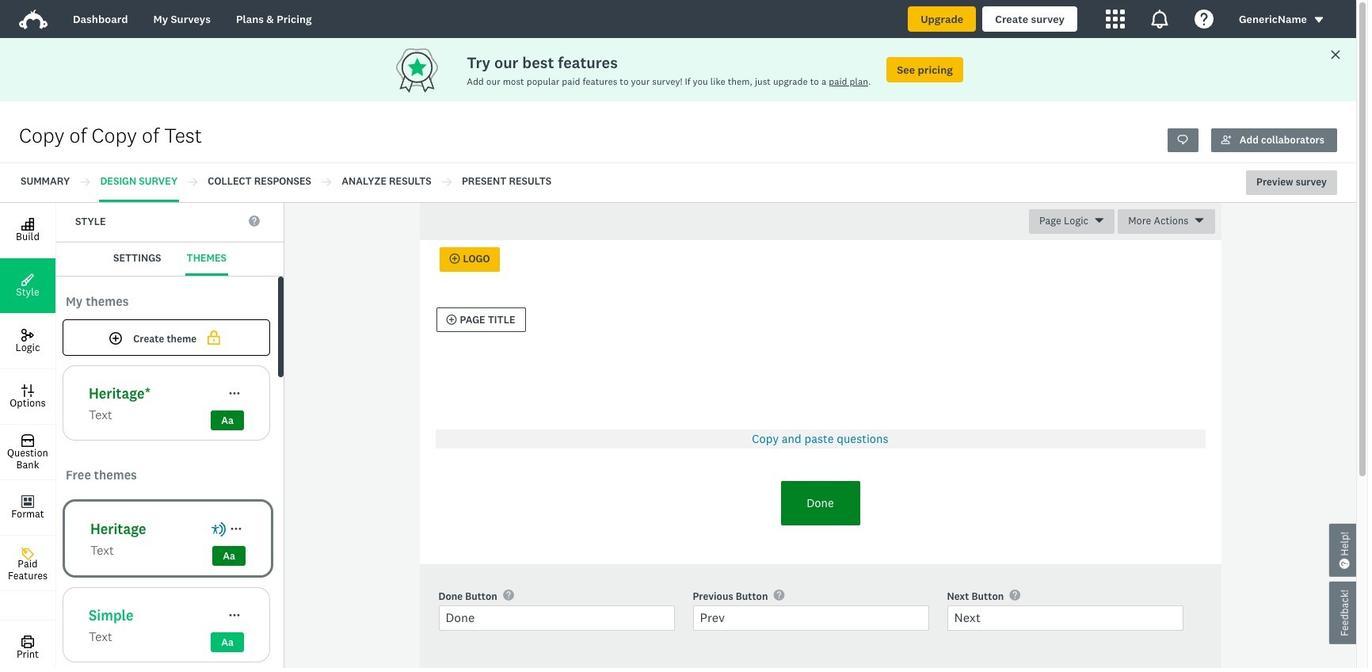 Task type: vqa. For each thing, say whether or not it's contained in the screenshot.
rewards "image"
yes



Task type: describe. For each thing, give the bounding box(es) containing it.
1 products icon image from the left
[[1106, 10, 1125, 29]]

dropdown arrow image
[[1314, 14, 1325, 26]]

not filled image
[[205, 329, 224, 346]]

2 products icon image from the left
[[1151, 10, 1170, 29]]



Task type: locate. For each thing, give the bounding box(es) containing it.
1 horizontal spatial products icon image
[[1151, 10, 1170, 29]]

None text field
[[948, 605, 1184, 631]]

surveymonkey image
[[758, 606, 883, 624]]

surveymonkey logo image
[[19, 10, 48, 29]]

0 horizontal spatial products icon image
[[1106, 10, 1125, 29]]

None text field
[[439, 605, 676, 631], [693, 605, 930, 631], [439, 605, 676, 631], [693, 605, 930, 631]]

help icon image
[[1195, 10, 1214, 29]]

rewards image
[[393, 44, 467, 96]]

products icon image
[[1106, 10, 1125, 29], [1151, 10, 1170, 29]]



